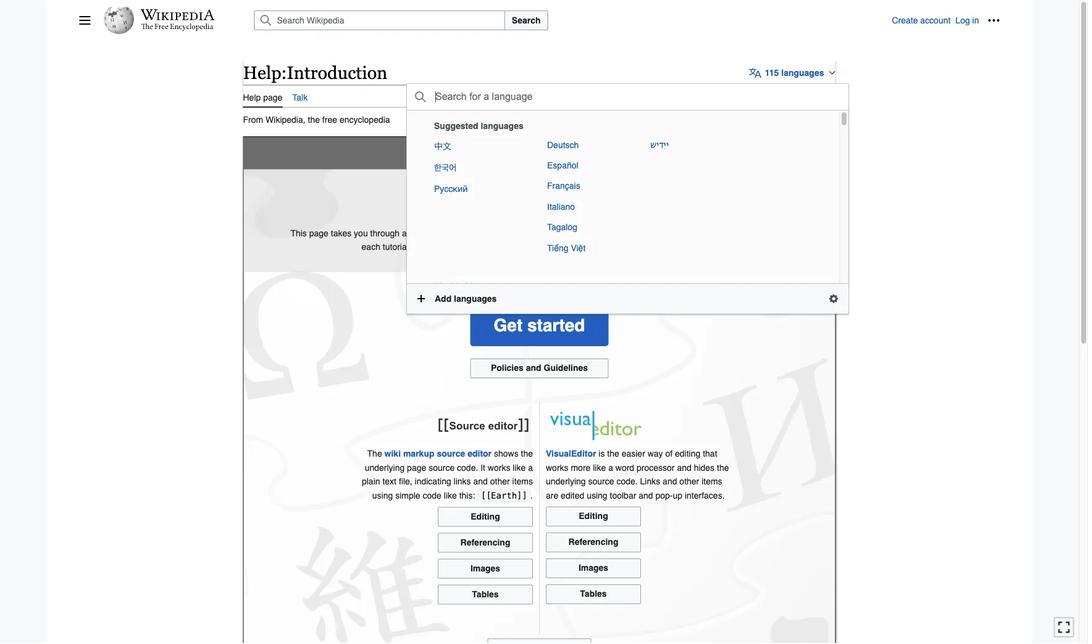 Task type: vqa. For each thing, say whether or not it's contained in the screenshot.
is
yes



Task type: locate. For each thing, give the bounding box(es) containing it.
items inside shows the underlying page source code. it works like a plain text file, indicating links and other items using simple code like this:
[[512, 477, 533, 487]]

page right the this
[[309, 228, 329, 238]]

0 horizontal spatial referencing link
[[438, 533, 533, 553]]

help page link
[[243, 85, 282, 108]]

like
[[591, 195, 608, 207], [513, 463, 526, 473], [593, 463, 606, 473], [444, 491, 457, 501]]

it down editor in the left bottom of the page
[[481, 463, 485, 473]]

people like link
[[554, 195, 629, 207]]

a left set
[[402, 228, 407, 238]]

tiếng
[[547, 243, 569, 253]]

suggested
[[434, 121, 478, 131]]

works down shows
[[488, 463, 510, 473]]

editing for rightmost referencing link
[[579, 511, 608, 521]]

1 vertical spatial code.
[[617, 477, 638, 487]]

interfaces.
[[685, 491, 725, 501]]

basics,
[[745, 228, 772, 238]]

text
[[383, 477, 397, 487]]

1 vertical spatial you
[[522, 242, 536, 252]]

0 horizontal spatial introduction
[[287, 62, 387, 83]]

0 vertical spatial code.
[[457, 463, 478, 473]]

you right so
[[522, 242, 536, 252]]

0 horizontal spatial images link
[[438, 559, 533, 579]]

1 horizontal spatial items
[[702, 477, 722, 487]]

introduction to wikipedia main content
[[238, 56, 843, 644]]

this
[[291, 228, 307, 238]]

0 horizontal spatial editing link
[[438, 507, 533, 527]]

in right log
[[973, 15, 979, 25]]

takes right the this
[[331, 228, 352, 238]]

1 horizontal spatial works
[[546, 463, 569, 473]]

underlying up edited
[[546, 477, 586, 487]]

underlying inside is the easier way of editing that works more like a word processor and hides the underlying source code. links and other items are edited using toolbar and pop-up interfaces.
[[546, 477, 586, 487]]

in
[[973, 15, 979, 25], [626, 228, 632, 238]]

other
[[490, 477, 510, 487], [680, 477, 699, 487]]

1 horizontal spatial tables
[[580, 589, 607, 599]]

shows
[[494, 449, 519, 459]]

referencing link down this:
[[438, 533, 533, 553]]

help up help page link
[[243, 62, 281, 83]]

create
[[892, 15, 918, 25]]

source left editor in the left bottom of the page
[[437, 449, 465, 459]]

images
[[579, 563, 608, 573], [471, 564, 500, 573]]

like right more on the bottom right of the page
[[593, 463, 606, 473]]

0 horizontal spatial tables link
[[438, 585, 533, 605]]

0 horizontal spatial underlying
[[365, 463, 405, 473]]

wikipedia image
[[141, 9, 215, 20]]

and inside interested in contributing. it covers all the basics, and each tutorial takes only a few minutes, so you can become a proficient
[[774, 228, 789, 238]]

0 vertical spatial takes
[[331, 228, 352, 238]]

language progressive image
[[749, 67, 761, 79]]

referencing down this:
[[460, 538, 510, 547]]

1 horizontal spatial other
[[680, 477, 699, 487]]

code.
[[457, 463, 478, 473], [617, 477, 638, 487]]

2 vertical spatial source
[[588, 477, 614, 487]]

:
[[281, 62, 287, 83]]

is
[[498, 195, 507, 207], [599, 449, 605, 459]]

using down the text
[[372, 491, 393, 501]]

so
[[511, 242, 520, 252]]

1 horizontal spatial takes
[[411, 242, 432, 252]]

1 vertical spatial it
[[481, 463, 485, 473]]

.
[[531, 491, 533, 501]]

1 horizontal spatial using
[[587, 491, 608, 501]]

tutorials
[[433, 228, 463, 238]]

None text field
[[434, 87, 836, 107]]

1 horizontal spatial is
[[599, 449, 605, 459]]

2 using from the left
[[587, 491, 608, 501]]

source inside shows the underlying page source code. it works like a plain text file, indicating links and other items using simple code like this:
[[429, 463, 455, 473]]

[[earth]]
[[481, 491, 528, 501]]

1 horizontal spatial editing link
[[546, 507, 641, 527]]

the
[[308, 115, 320, 125], [730, 228, 742, 238], [521, 449, 533, 459], [607, 449, 619, 459], [717, 463, 729, 473]]

1 horizontal spatial code.
[[617, 477, 638, 487]]

2 items from the left
[[702, 477, 722, 487]]

it left 'covers'
[[684, 228, 689, 238]]

using
[[372, 491, 393, 501], [587, 491, 608, 501]]

page for help
[[263, 92, 282, 102]]

word
[[616, 463, 634, 473]]

1 vertical spatial source
[[429, 463, 455, 473]]

images link
[[546, 559, 641, 579], [438, 559, 533, 579]]

0 vertical spatial languages
[[782, 68, 824, 78]]

other up [[earth]]
[[490, 477, 510, 487]]

the up word
[[607, 449, 619, 459]]

languages right 115
[[782, 68, 824, 78]]

0 horizontal spatial wikipedia
[[447, 195, 495, 207]]

and right links
[[473, 477, 488, 487]]

code. inside is the easier way of editing that works more like a word processor and hides the underlying source code. links and other items are edited using toolbar and pop-up interfaces.
[[617, 477, 638, 487]]

page inside shows the underlying page source code. it works like a plain text file, indicating links and other items using simple code like this:
[[407, 463, 426, 473]]

easier
[[622, 449, 645, 459]]

0 horizontal spatial works
[[488, 463, 510, 473]]

1 horizontal spatial referencing
[[569, 537, 619, 547]]

2 help from the top
[[243, 92, 261, 102]]

code. down word
[[617, 477, 638, 487]]

you up each
[[354, 228, 368, 238]]

tagalog
[[547, 222, 578, 232]]

help:wikitext image
[[434, 408, 533, 443]]

languages up 中文 link
[[481, 121, 524, 131]]

it inside interested in contributing. it covers all the basics, and each tutorial takes only a few minutes, so you can become a proficient
[[684, 228, 689, 238]]

0 horizontal spatial page
[[263, 92, 282, 102]]

and right basics,
[[774, 228, 789, 238]]

[[earth]] .
[[481, 491, 533, 501]]

items up interfaces. on the bottom of page
[[702, 477, 722, 487]]

it inside shows the underlying page source code. it works like a plain text file, indicating links and other items using simple code like this:
[[481, 463, 485, 473]]

0 vertical spatial underlying
[[365, 463, 405, 473]]

other up up
[[680, 477, 699, 487]]

help
[[243, 62, 281, 83], [243, 92, 261, 102]]

1 vertical spatial underlying
[[546, 477, 586, 487]]

referencing
[[569, 537, 619, 547], [460, 538, 510, 547]]

1 vertical spatial page
[[309, 228, 329, 238]]

a left word
[[608, 463, 613, 473]]

Search Wikipedia search field
[[254, 11, 505, 30]]

code. up links
[[457, 463, 478, 473]]

tables link for images link for rightmost referencing link
[[546, 585, 641, 605]]

from
[[243, 115, 263, 125]]

1 vertical spatial in
[[626, 228, 632, 238]]

0 horizontal spatial items
[[512, 477, 533, 487]]

code
[[423, 491, 442, 501]]

1 horizontal spatial images
[[579, 563, 608, 573]]

Search for a language text field
[[434, 87, 836, 107]]

1 horizontal spatial page
[[309, 228, 329, 238]]

works inside is the easier way of editing that works more like a word processor and hides the underlying source code. links and other items are edited using toolbar and pop-up interfaces.
[[546, 463, 569, 473]]

0 horizontal spatial images
[[471, 564, 500, 573]]

1 horizontal spatial in
[[973, 15, 979, 25]]

tables link
[[546, 585, 641, 605], [438, 585, 533, 605]]

1 horizontal spatial editing
[[579, 511, 608, 521]]

tables
[[580, 589, 607, 599], [472, 589, 499, 599]]

中文
[[434, 140, 452, 152]]

editing link for leftmost referencing link
[[438, 507, 533, 527]]

source down more on the bottom right of the page
[[588, 477, 614, 487]]

1 horizontal spatial underlying
[[546, 477, 586, 487]]

français link
[[542, 176, 613, 196]]

is down wikipedia:visualeditor/user guide image
[[599, 449, 605, 459]]

referencing link down edited
[[546, 533, 641, 553]]

of right way
[[666, 449, 673, 459]]

deutsch
[[547, 140, 579, 150]]

the right 'all'
[[730, 228, 742, 238]]

works down visualeditor
[[546, 463, 569, 473]]

a up .
[[528, 463, 533, 473]]

0 horizontal spatial of
[[423, 228, 430, 238]]

1 horizontal spatial of
[[666, 449, 673, 459]]

become
[[555, 242, 586, 252]]

editing down this:
[[471, 512, 500, 522]]

1 help from the top
[[243, 62, 281, 83]]

contributing.
[[635, 228, 682, 238]]

up
[[673, 491, 683, 501]]

underlying up the text
[[365, 463, 405, 473]]

editing link for rightmost referencing link
[[546, 507, 641, 527]]

0 horizontal spatial you
[[354, 228, 368, 238]]

edited
[[561, 491, 584, 501]]

1 vertical spatial help
[[243, 92, 261, 102]]

started
[[528, 316, 585, 336]]

русский link
[[429, 179, 510, 199]]

0 vertical spatial it
[[684, 228, 689, 238]]

0 horizontal spatial tables
[[472, 589, 499, 599]]

0 horizontal spatial using
[[372, 491, 393, 501]]

images for leftmost referencing link
[[471, 564, 500, 573]]

account
[[921, 15, 951, 25]]

한국어
[[434, 163, 457, 173]]

images link for leftmost referencing link
[[438, 559, 533, 579]]

get
[[494, 316, 523, 336]]

of inside is the easier way of editing that works more like a word processor and hides the underlying source code. links and other items are edited using toolbar and pop-up interfaces.
[[666, 449, 673, 459]]

1 horizontal spatial wikipedia
[[568, 141, 669, 166]]

like right people
[[591, 195, 608, 207]]

1 horizontal spatial referencing link
[[546, 533, 641, 553]]

0 horizontal spatial in
[[626, 228, 632, 238]]

source down wiki markup source editor link
[[429, 463, 455, 473]]

search
[[512, 15, 541, 25]]

0 vertical spatial introduction
[[287, 62, 387, 83]]

other inside is the easier way of editing that works more like a word processor and hides the underlying source code. links and other items are edited using toolbar and pop-up interfaces.
[[680, 477, 699, 487]]

tagalog link
[[542, 217, 613, 237]]

2 works from the left
[[546, 463, 569, 473]]

takes inside interested in contributing. it covers all the basics, and each tutorial takes only a few minutes, so you can become a proficient
[[411, 242, 432, 252]]

works
[[488, 463, 510, 473], [546, 463, 569, 473]]

1 vertical spatial languages
[[481, 121, 524, 131]]

is left "made"
[[498, 195, 507, 207]]

the wiki markup source editor
[[367, 449, 492, 459]]

1 items from the left
[[512, 477, 533, 487]]

1 horizontal spatial it
[[684, 228, 689, 238]]

editing for leftmost referencing link
[[471, 512, 500, 522]]

each
[[362, 242, 380, 252]]

a
[[402, 228, 407, 238], [453, 242, 457, 252], [588, 242, 593, 252], [528, 463, 533, 473], [608, 463, 613, 473]]

using inside shows the underlying page source code. it works like a plain text file, indicating links and other items using simple code like this:
[[372, 491, 393, 501]]

in up proficient
[[626, 228, 632, 238]]

wikipedia
[[568, 141, 669, 166], [447, 195, 495, 207]]

editing link down edited
[[546, 507, 641, 527]]

help page
[[243, 92, 282, 102]]

2 other from the left
[[680, 477, 699, 487]]

and right policies
[[526, 363, 541, 373]]

languages inside button
[[454, 294, 497, 304]]

help up from
[[243, 92, 261, 102]]

wikipedia up français link
[[568, 141, 669, 166]]

introduction up the talk link
[[287, 62, 387, 83]]

wikipedia down русский
[[447, 195, 495, 207]]

1 horizontal spatial images link
[[546, 559, 641, 579]]

takes
[[331, 228, 352, 238], [411, 242, 432, 252]]

links
[[454, 477, 471, 487]]

referencing link
[[546, 533, 641, 553], [438, 533, 533, 553]]

of right set
[[423, 228, 430, 238]]

encyclopedia
[[340, 115, 390, 125]]

1 horizontal spatial tables link
[[546, 585, 641, 605]]

items up .
[[512, 477, 533, 487]]

2 vertical spatial languages
[[454, 294, 497, 304]]

0 horizontal spatial referencing
[[460, 538, 510, 547]]

wiki
[[385, 449, 401, 459]]

minutes,
[[476, 242, 508, 252]]

1 vertical spatial wikipedia
[[447, 195, 495, 207]]

0 horizontal spatial editing
[[471, 512, 500, 522]]

0 vertical spatial page
[[263, 92, 282, 102]]

русский
[[434, 184, 468, 194]]

the right shows
[[521, 449, 533, 459]]

made
[[509, 195, 537, 207]]

ייִדיש link
[[645, 135, 726, 155]]

1 other from the left
[[490, 477, 510, 487]]

editing down edited
[[579, 511, 608, 521]]

fullscreen image
[[1058, 622, 1070, 634]]

1 works from the left
[[488, 463, 510, 473]]

1 vertical spatial of
[[666, 449, 673, 459]]

languages down worldwide
[[454, 294, 497, 304]]

page up wikipedia,
[[263, 92, 282, 102]]

introduction down suggested languages
[[410, 141, 536, 166]]

it
[[684, 228, 689, 238], [481, 463, 485, 473]]

0 vertical spatial of
[[423, 228, 430, 238]]

plain
[[362, 477, 380, 487]]

get started
[[494, 316, 585, 336]]

covers
[[691, 228, 717, 238]]

1 vertical spatial takes
[[411, 242, 432, 252]]

2 vertical spatial page
[[407, 463, 426, 473]]

1 using from the left
[[372, 491, 393, 501]]

1 vertical spatial is
[[599, 449, 605, 459]]

0 vertical spatial help
[[243, 62, 281, 83]]

languages inside introduction to wikipedia main content
[[782, 68, 824, 78]]

2 horizontal spatial page
[[407, 463, 426, 473]]

people
[[554, 195, 588, 207]]

0 horizontal spatial code.
[[457, 463, 478, 473]]

works inside shows the underlying page source code. it works like a plain text file, indicating links and other items using simple code like this:
[[488, 463, 510, 473]]

using right edited
[[587, 491, 608, 501]]

0 horizontal spatial is
[[498, 195, 507, 207]]

0 vertical spatial wikipedia
[[568, 141, 669, 166]]

toolbar
[[610, 491, 636, 501]]

1 horizontal spatial you
[[522, 242, 536, 252]]

page
[[263, 92, 282, 102], [309, 228, 329, 238], [407, 463, 426, 473]]

in inside personal tools navigation
[[973, 15, 979, 25]]

0 horizontal spatial other
[[490, 477, 510, 487]]

0 horizontal spatial it
[[481, 463, 485, 473]]

hides
[[694, 463, 715, 473]]

1 horizontal spatial introduction
[[410, 141, 536, 166]]

underlying inside shows the underlying page source code. it works like a plain text file, indicating links and other items using simple code like this:
[[365, 463, 405, 473]]

takes down set
[[411, 242, 432, 252]]

log
[[956, 15, 970, 25]]

languages
[[782, 68, 824, 78], [481, 121, 524, 131], [454, 294, 497, 304]]

file,
[[399, 477, 412, 487]]

editing link down this:
[[438, 507, 533, 527]]

page down markup
[[407, 463, 426, 473]]

0 vertical spatial in
[[973, 15, 979, 25]]

referencing down edited
[[569, 537, 619, 547]]



Task type: describe. For each thing, give the bounding box(es) containing it.
way
[[648, 449, 663, 459]]

languages for suggested languages
[[481, 121, 524, 131]]

all
[[719, 228, 728, 238]]

español link
[[542, 156, 613, 175]]

add
[[435, 294, 452, 304]]

works for underlying
[[546, 463, 569, 473]]

simple
[[395, 491, 420, 501]]

tables for images link corresponding to leftmost referencing link
[[472, 589, 499, 599]]

ייִדיש
[[650, 140, 669, 150]]

the right hides
[[717, 463, 729, 473]]

wikipedia is made by people like
[[447, 195, 611, 207]]

interested in contributing. it covers all the basics, and each tutorial takes only a few minutes, so you can become a proficient
[[362, 228, 789, 252]]

that
[[703, 449, 717, 459]]

processor
[[637, 463, 675, 473]]

việt
[[571, 243, 586, 253]]

complete
[[501, 228, 536, 238]]

the inside shows the underlying page source code. it works like a plain text file, indicating links and other items using simple code like this:
[[521, 449, 533, 459]]

and inside shows the underlying page source code. it works like a plain text file, indicating links and other items using simple code like this:
[[473, 477, 488, 487]]

search button
[[505, 11, 548, 30]]

log in and more options image
[[988, 14, 1000, 27]]

the
[[367, 449, 382, 459]]

policies
[[491, 363, 524, 373]]

visualeditor
[[546, 449, 596, 459]]

images for rightmost referencing link
[[579, 563, 608, 573]]

talk link
[[292, 85, 308, 107]]

few
[[460, 242, 473, 252]]

by
[[539, 195, 552, 207]]

a right việt
[[588, 242, 593, 252]]

newcomers
[[539, 228, 583, 238]]

and down 'editing'
[[677, 463, 692, 473]]

like left this:
[[444, 491, 457, 501]]

languages for add languages
[[454, 294, 497, 304]]

policies and guidelines
[[491, 363, 588, 373]]

languages for 115 languages
[[782, 68, 824, 78]]

code. inside shows the underlying page source code. it works like a plain text file, indicating links and other items using simple code like this:
[[457, 463, 478, 473]]

wikipedia,
[[266, 115, 306, 125]]

français
[[547, 181, 580, 191]]

page for this
[[309, 228, 329, 238]]

tables for images link for rightmost referencing link
[[580, 589, 607, 599]]

source inside is the easier way of editing that works more like a word processor and hides the underlying source code. links and other items are edited using toolbar and pop-up interfaces.
[[588, 477, 614, 487]]

using inside is the easier way of editing that works more like a word processor and hides the underlying source code. links and other items are edited using toolbar and pop-up interfaces.
[[587, 491, 608, 501]]

set
[[409, 228, 421, 238]]

a inside shows the underlying page source code. it works like a plain text file, indicating links and other items using simple code like this:
[[528, 463, 533, 473]]

a left few
[[453, 242, 457, 252]]

like inside is the easier way of editing that works more like a word processor and hides the underlying source code. links and other items are edited using toolbar and pop-up interfaces.
[[593, 463, 606, 473]]

tiếng việt
[[547, 243, 586, 253]]

like down shows
[[513, 463, 526, 473]]

한국어 link
[[429, 158, 510, 178]]

and up pop- on the bottom right of page
[[663, 477, 677, 487]]

1 vertical spatial introduction
[[410, 141, 536, 166]]

this:
[[459, 491, 475, 501]]

worldwide
[[434, 282, 478, 291]]

guidelines
[[544, 363, 588, 373]]

deutsch link
[[542, 135, 613, 155]]

is inside is the easier way of editing that works more like a word processor and hides the underlying source code. links and other items are edited using toolbar and pop-up interfaces.
[[599, 449, 605, 459]]

at
[[491, 228, 499, 238]]

suggested languages
[[434, 121, 524, 131]]

Search search field
[[239, 11, 892, 30]]

and down links
[[639, 491, 653, 501]]

talk
[[292, 92, 308, 102]]

shows the underlying page source code. it works like a plain text file, indicating links and other items using simple code like this:
[[362, 449, 533, 501]]

editing
[[675, 449, 701, 459]]

115 languages
[[765, 68, 824, 78]]

markup
[[403, 449, 435, 459]]

0 vertical spatial is
[[498, 195, 507, 207]]

introduction to wikipedia
[[410, 141, 669, 166]]

0 horizontal spatial takes
[[331, 228, 352, 238]]

help for help page
[[243, 92, 261, 102]]

the inside interested in contributing. it covers all the basics, and each tutorial takes only a few minutes, so you can become a proficient
[[730, 228, 742, 238]]

works for other
[[488, 463, 510, 473]]

create account log in
[[892, 15, 979, 25]]

images link for rightmost referencing link
[[546, 559, 641, 579]]

the free encyclopedia image
[[141, 23, 214, 32]]

get started link
[[470, 305, 609, 347]]

policies and guidelines link
[[470, 359, 609, 379]]

are
[[546, 491, 559, 501]]

personal tools navigation
[[892, 11, 1004, 30]]

tables link for images link corresponding to leftmost referencing link
[[438, 585, 533, 605]]

log in link
[[956, 15, 979, 25]]

español
[[547, 160, 579, 170]]

中文 link
[[429, 135, 510, 157]]

other inside shows the underlying page source code. it works like a plain text file, indicating links and other items using simple code like this:
[[490, 477, 510, 487]]

the left free
[[308, 115, 320, 125]]

you inside interested in contributing. it covers all the basics, and each tutorial takes only a few minutes, so you can become a proficient
[[522, 242, 536, 252]]

referencing for leftmost referencing link
[[460, 538, 510, 547]]

menu image
[[79, 14, 91, 27]]

tiếng việt link
[[542, 238, 613, 258]]

wikipedia:visualeditor/user guide image
[[546, 408, 645, 443]]

indicating
[[415, 477, 451, 487]]

editor
[[468, 449, 492, 459]]

interested
[[585, 228, 623, 238]]

referencing for rightmost referencing link
[[569, 537, 619, 547]]

more
[[571, 463, 591, 473]]

help for help : introduction
[[243, 62, 281, 83]]

from wikipedia, the free encyclopedia
[[243, 115, 390, 125]]

items inside is the easier way of editing that works more like a word processor and hides the underlying source code. links and other items are edited using toolbar and pop-up interfaces.
[[702, 477, 722, 487]]

to
[[542, 141, 562, 166]]

links
[[640, 477, 660, 487]]

0 vertical spatial you
[[354, 228, 368, 238]]

through
[[370, 228, 400, 238]]

only
[[434, 242, 450, 252]]

proficient
[[595, 242, 630, 252]]

pop-
[[656, 491, 673, 501]]

can
[[539, 242, 553, 252]]

italiano
[[547, 202, 575, 212]]

create account link
[[892, 15, 951, 25]]

a inside is the easier way of editing that works more like a word processor and hides the underlying source code. links and other items are edited using toolbar and pop-up interfaces.
[[608, 463, 613, 473]]

is the easier way of editing that works more like a word processor and hides the underlying source code. links and other items are edited using toolbar and pop-up interfaces.
[[546, 449, 729, 501]]

aimed
[[466, 228, 489, 238]]

0 vertical spatial source
[[437, 449, 465, 459]]

help : introduction
[[243, 62, 387, 83]]

in inside interested in contributing. it covers all the basics, and each tutorial takes only a few minutes, so you can become a proficient
[[626, 228, 632, 238]]



